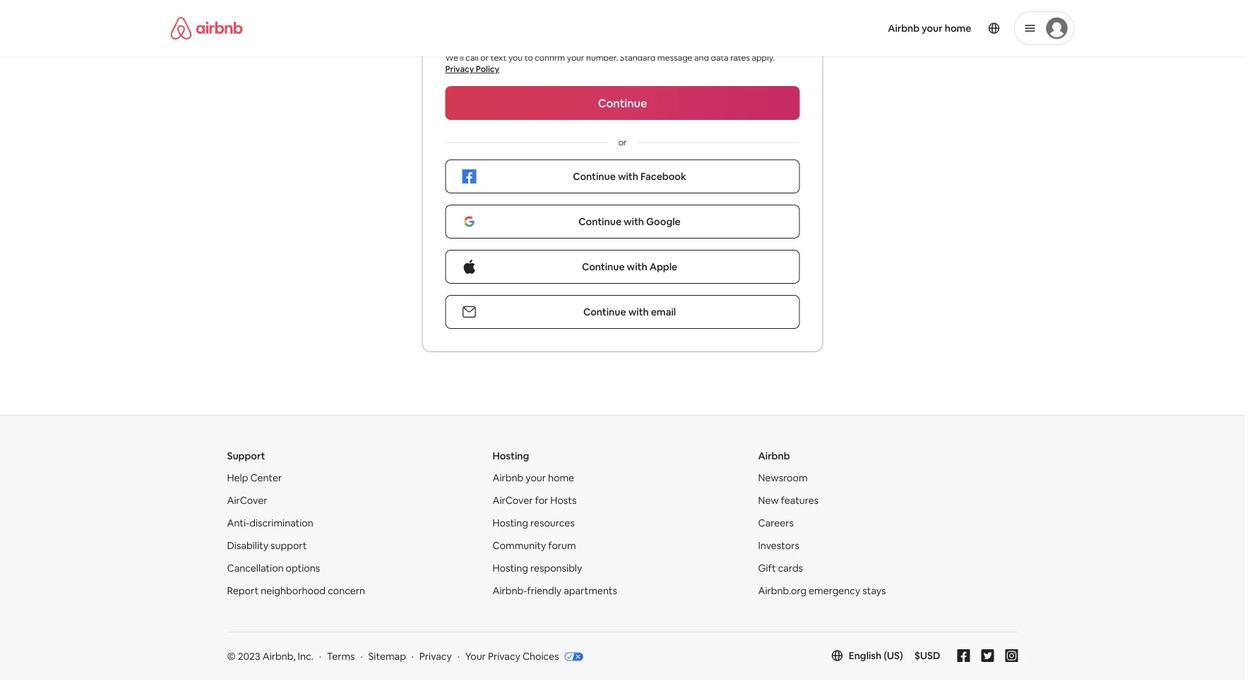 Task type: describe. For each thing, give the bounding box(es) containing it.
help
[[227, 472, 248, 485]]

with for apple
[[627, 261, 648, 274]]

options
[[286, 563, 320, 576]]

your inside we'll call or text you to confirm your number. standard message and data rates apply. privacy policy
[[567, 53, 585, 64]]

friendly
[[527, 586, 562, 598]]

hosts
[[551, 495, 577, 508]]

with for email
[[629, 306, 649, 319]]

1 vertical spatial airbnb
[[759, 451, 790, 463]]

report
[[227, 586, 259, 598]]

hosting responsibly
[[493, 563, 583, 576]]

aircover for hosts
[[493, 495, 577, 508]]

we'll call or text you to confirm your number. standard message and data rates apply. privacy policy
[[446, 53, 775, 75]]

(us)
[[884, 651, 904, 663]]

0 horizontal spatial airbnb your home link
[[493, 472, 575, 485]]

2023
[[238, 651, 261, 664]]

newsroom
[[759, 472, 808, 485]]

data
[[711, 53, 729, 64]]

airbnb,
[[263, 651, 296, 664]]

airbnb-friendly apartments link
[[493, 586, 618, 598]]

aircover for 'aircover' link at the left bottom of page
[[227, 495, 267, 508]]

navigate to instagram image
[[1006, 651, 1019, 663]]

anti-discrimination link
[[227, 518, 314, 530]]

continue for continue with facebook
[[573, 171, 616, 183]]

hosting resources link
[[493, 518, 575, 530]]

continue for continue with email
[[584, 306, 627, 319]]

with for facebook
[[618, 171, 639, 183]]

careers
[[759, 518, 794, 530]]

investors
[[759, 540, 800, 553]]

apartments
[[564, 586, 618, 598]]

gift
[[759, 563, 776, 576]]

continue with facebook button
[[446, 160, 800, 194]]

inc.
[[298, 651, 314, 664]]

rates
[[731, 53, 751, 64]]

report neighborhood concern link
[[227, 586, 365, 598]]

cancellation
[[227, 563, 284, 576]]

© 2023 airbnb, inc.
[[227, 651, 314, 664]]

anti-discrimination
[[227, 518, 314, 530]]

your
[[466, 651, 486, 664]]

newsroom link
[[759, 472, 808, 485]]

support
[[227, 451, 265, 463]]

navigate to twitter image
[[982, 651, 995, 663]]

text
[[491, 53, 507, 64]]

english
[[849, 651, 882, 663]]

0 horizontal spatial airbnb
[[493, 472, 524, 485]]

center
[[250, 472, 282, 485]]

hosting for hosting resources
[[493, 518, 529, 530]]

0 horizontal spatial your
[[526, 472, 546, 485]]

features
[[781, 495, 819, 508]]

resources
[[531, 518, 575, 530]]

aircover for aircover for hosts
[[493, 495, 533, 508]]

airbnb your home inside 'link'
[[888, 22, 972, 35]]

·
[[319, 651, 322, 664]]

facebook
[[641, 171, 687, 183]]

profile element
[[640, 0, 1075, 57]]

airbnb.org emergency stays link
[[759, 586, 887, 598]]

community
[[493, 540, 547, 553]]

message
[[658, 53, 693, 64]]

disability support
[[227, 540, 307, 553]]

responsibly
[[531, 563, 583, 576]]

standard
[[620, 53, 656, 64]]

airbnb.org emergency stays
[[759, 586, 887, 598]]

your inside 'link'
[[922, 22, 943, 35]]

and
[[695, 53, 709, 64]]

continue for continue with apple
[[582, 261, 625, 274]]

for
[[535, 495, 549, 508]]

airbnb inside 'link'
[[888, 22, 920, 35]]

hosting for hosting responsibly
[[493, 563, 529, 576]]

1 vertical spatial airbnb your home
[[493, 472, 575, 485]]

cancellation options link
[[227, 563, 320, 576]]

help center link
[[227, 472, 282, 485]]

new features
[[759, 495, 819, 508]]

continue with google
[[579, 216, 681, 229]]

terms
[[327, 651, 355, 664]]

airbnb your home link inside the profile element
[[880, 13, 981, 43]]

airbnb-
[[493, 586, 527, 598]]

google
[[647, 216, 681, 229]]

hosting for hosting
[[493, 451, 530, 463]]



Task type: vqa. For each thing, say whether or not it's contained in the screenshot.


Task type: locate. For each thing, give the bounding box(es) containing it.
sitemap
[[369, 651, 406, 664]]

0 vertical spatial airbnb
[[888, 22, 920, 35]]

to
[[525, 53, 533, 64]]

privacy left your
[[420, 651, 452, 664]]

stays
[[863, 586, 887, 598]]

2 vertical spatial your
[[526, 472, 546, 485]]

support
[[271, 540, 307, 553]]

continue up continue with email "button"
[[582, 261, 625, 274]]

continue down we'll call or text you to confirm your number. standard message and data rates apply. privacy policy
[[598, 96, 647, 111]]

privacy policy link
[[446, 64, 500, 75]]

policy
[[476, 64, 500, 75]]

report neighborhood concern
[[227, 586, 365, 598]]

1 vertical spatial your
[[567, 53, 585, 64]]

community forum link
[[493, 540, 576, 553]]

with left google
[[624, 216, 645, 229]]

or up continue with facebook button
[[619, 137, 627, 148]]

cards
[[779, 563, 804, 576]]

0 vertical spatial airbnb your home link
[[880, 13, 981, 43]]

airbnb your home
[[888, 22, 972, 35], [493, 472, 575, 485]]

1 hosting from the top
[[493, 451, 530, 463]]

hosting up airbnb-
[[493, 563, 529, 576]]

help center
[[227, 472, 282, 485]]

investors link
[[759, 540, 800, 553]]

neighborhood
[[261, 586, 326, 598]]

1 horizontal spatial aircover
[[493, 495, 533, 508]]

airbnb.org
[[759, 586, 807, 598]]

with inside "button"
[[629, 306, 649, 319]]

continue up continue with apple button
[[579, 216, 622, 229]]

privacy inside we'll call or text you to confirm your number. standard message and data rates apply. privacy policy
[[446, 64, 474, 75]]

2 horizontal spatial airbnb
[[888, 22, 920, 35]]

your privacy choices
[[466, 651, 559, 664]]

apple
[[650, 261, 678, 274]]

disability support link
[[227, 540, 307, 553]]

continue for continue with google
[[579, 216, 622, 229]]

1 horizontal spatial airbnb
[[759, 451, 790, 463]]

aircover for hosts link
[[493, 495, 577, 508]]

continue with apple
[[582, 261, 678, 274]]

apply.
[[752, 53, 775, 64]]

aircover left the for
[[493, 495, 533, 508]]

cancellation options
[[227, 563, 320, 576]]

forum
[[549, 540, 576, 553]]

english (us) button
[[832, 651, 904, 663]]

continue button
[[446, 87, 800, 120]]

terms link
[[327, 651, 355, 664]]

continue down continue with apple button
[[584, 306, 627, 319]]

hosting resources
[[493, 518, 575, 530]]

2 vertical spatial airbnb
[[493, 472, 524, 485]]

emergency
[[809, 586, 861, 598]]

hosting
[[493, 451, 530, 463], [493, 518, 529, 530], [493, 563, 529, 576]]

continue up "continue with google" button
[[573, 171, 616, 183]]

choices
[[523, 651, 559, 664]]

email
[[651, 306, 676, 319]]

or up policy
[[481, 53, 489, 64]]

with
[[618, 171, 639, 183], [624, 216, 645, 229], [627, 261, 648, 274], [629, 306, 649, 319]]

2 hosting from the top
[[493, 518, 529, 530]]

3 hosting from the top
[[493, 563, 529, 576]]

continue with email
[[584, 306, 676, 319]]

discrimination
[[250, 518, 314, 530]]

hosting responsibly link
[[493, 563, 583, 576]]

airbnb your home link
[[880, 13, 981, 43], [493, 472, 575, 485]]

©
[[227, 651, 236, 664]]

0 vertical spatial hosting
[[493, 451, 530, 463]]

0 vertical spatial or
[[481, 53, 489, 64]]

privacy link
[[420, 651, 452, 664]]

0 vertical spatial airbnb your home
[[888, 22, 972, 35]]

0 horizontal spatial airbnb your home
[[493, 472, 575, 485]]

english (us)
[[849, 651, 904, 663]]

1 horizontal spatial your
[[567, 53, 585, 64]]

0 horizontal spatial home
[[548, 472, 575, 485]]

continue with email button
[[446, 296, 800, 330]]

community forum
[[493, 540, 576, 553]]

aircover link
[[227, 495, 267, 508]]

privacy right your
[[488, 651, 521, 664]]

with left email
[[629, 306, 649, 319]]

we'll
[[446, 53, 464, 64]]

home inside 'link'
[[945, 22, 972, 35]]

you
[[509, 53, 523, 64]]

or inside we'll call or text you to confirm your number. standard message and data rates apply. privacy policy
[[481, 53, 489, 64]]

with left the apple
[[627, 261, 648, 274]]

aircover down the help center
[[227, 495, 267, 508]]

gift cards
[[759, 563, 804, 576]]

continue inside button
[[579, 216, 622, 229]]

usd
[[921, 651, 941, 663]]

home
[[945, 22, 972, 35], [548, 472, 575, 485]]

navigate to facebook image
[[958, 651, 971, 663]]

1 vertical spatial airbnb your home link
[[493, 472, 575, 485]]

sitemap link
[[369, 651, 406, 664]]

1 aircover from the left
[[227, 495, 267, 508]]

1 horizontal spatial airbnb your home link
[[880, 13, 981, 43]]

0 horizontal spatial aircover
[[227, 495, 267, 508]]

or
[[481, 53, 489, 64], [619, 137, 627, 148]]

disability
[[227, 540, 269, 553]]

continue with apple button
[[446, 251, 800, 284]]

aircover
[[227, 495, 267, 508], [493, 495, 533, 508]]

anti-
[[227, 518, 250, 530]]

with for google
[[624, 216, 645, 229]]

new features link
[[759, 495, 819, 508]]

$
[[915, 651, 921, 663]]

privacy down we'll on the left top
[[446, 64, 474, 75]]

1 horizontal spatial airbnb your home
[[888, 22, 972, 35]]

1 vertical spatial hosting
[[493, 518, 529, 530]]

hosting up "aircover for hosts"
[[493, 451, 530, 463]]

confirm
[[535, 53, 565, 64]]

continue with facebook
[[573, 171, 687, 183]]

2 horizontal spatial your
[[922, 22, 943, 35]]

number.
[[587, 53, 619, 64]]

1 horizontal spatial or
[[619, 137, 627, 148]]

0 horizontal spatial or
[[481, 53, 489, 64]]

airbnb-friendly apartments
[[493, 586, 618, 598]]

with inside button
[[624, 216, 645, 229]]

2 aircover from the left
[[493, 495, 533, 508]]

0 vertical spatial home
[[945, 22, 972, 35]]

1 vertical spatial home
[[548, 472, 575, 485]]

new
[[759, 495, 779, 508]]

1 vertical spatial or
[[619, 137, 627, 148]]

continue for continue
[[598, 96, 647, 111]]

continue with google button
[[446, 205, 800, 239]]

with left facebook
[[618, 171, 639, 183]]

hosting up community
[[493, 518, 529, 530]]

your privacy choices link
[[466, 651, 583, 665]]

call
[[466, 53, 479, 64]]

1 horizontal spatial home
[[945, 22, 972, 35]]

0 vertical spatial your
[[922, 22, 943, 35]]

careers link
[[759, 518, 794, 530]]

2 vertical spatial hosting
[[493, 563, 529, 576]]

continue inside "button"
[[584, 306, 627, 319]]

gift cards link
[[759, 563, 804, 576]]



